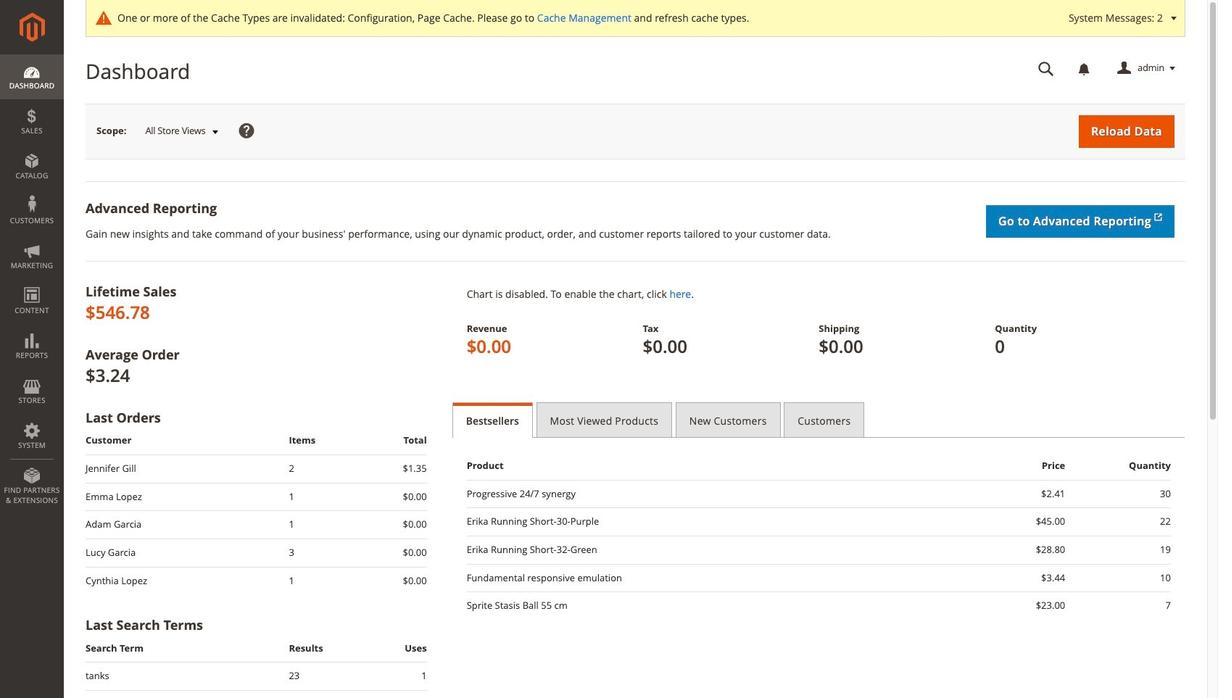 Task type: locate. For each thing, give the bounding box(es) containing it.
menu bar
[[0, 54, 64, 513]]

tab list
[[453, 403, 1186, 438]]

magento admin panel image
[[19, 12, 45, 42]]

None text field
[[1029, 56, 1065, 81]]



Task type: vqa. For each thing, say whether or not it's contained in the screenshot.
MENU
no



